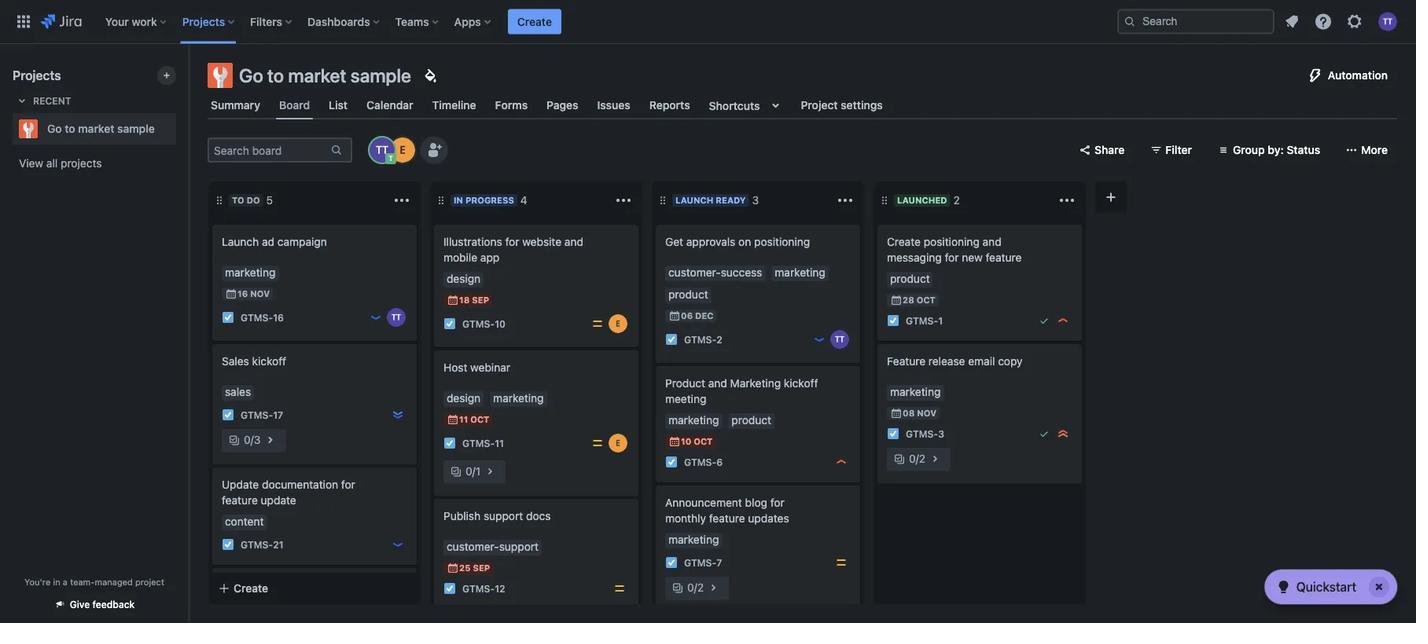 Task type: locate. For each thing, give the bounding box(es) containing it.
market up view all projects link
[[78, 122, 114, 135]]

project
[[135, 577, 164, 588]]

dec
[[696, 311, 714, 321]]

launch left the "ad"
[[222, 236, 259, 249]]

go to market sample up list
[[239, 65, 411, 87]]

on
[[739, 236, 752, 249]]

sep right "18"
[[472, 295, 489, 306]]

terry turtle image
[[370, 138, 395, 163], [387, 308, 406, 327]]

10
[[495, 319, 506, 330], [681, 437, 692, 447]]

column actions menu image
[[393, 191, 411, 210], [614, 191, 633, 210], [836, 191, 855, 210], [1058, 191, 1077, 210]]

column actions menu image for illustrations
[[614, 191, 633, 210]]

oct up gtms-6
[[694, 437, 713, 447]]

0 horizontal spatial nov
[[250, 289, 270, 299]]

0 vertical spatial sep
[[472, 295, 489, 306]]

appswitcher icon image
[[14, 12, 33, 31]]

0 vertical spatial low image
[[813, 334, 826, 346]]

task image down 16 november 2023 image
[[222, 312, 234, 324]]

view all projects
[[19, 157, 102, 170]]

06 december 2023 image
[[669, 310, 681, 323]]

done image
[[1038, 315, 1051, 327]]

sample left add to starred image
[[117, 122, 155, 135]]

task image
[[887, 315, 900, 327], [444, 318, 456, 330], [666, 334, 678, 346], [222, 409, 234, 422], [444, 437, 456, 450], [666, 456, 678, 469], [666, 557, 678, 570], [444, 583, 456, 596]]

create
[[518, 15, 552, 28], [887, 236, 921, 249], [234, 583, 268, 596]]

2 vertical spatial feature
[[709, 513, 746, 526]]

medium image
[[592, 318, 604, 330], [614, 583, 626, 596]]

launch inside launch ready 3
[[676, 196, 714, 206]]

1 vertical spatial kickoff
[[784, 377, 819, 390]]

0 horizontal spatial 11
[[459, 415, 468, 425]]

gtms- for create positioning and messaging for new feature
[[906, 315, 939, 326]]

0 vertical spatial oct
[[917, 295, 936, 306]]

positioning right on
[[755, 236, 810, 249]]

to down recent
[[65, 122, 75, 135]]

0 horizontal spatial kickoff
[[252, 355, 286, 368]]

oct for webinar
[[471, 415, 490, 425]]

task image down 08 november 2023 image
[[887, 428, 900, 441]]

gtms-3 link
[[906, 428, 945, 441]]

1 vertical spatial 0 / 2
[[688, 582, 704, 595]]

issues link
[[594, 91, 634, 120]]

0 horizontal spatial 10
[[495, 319, 506, 330]]

gtms- down monthly in the left of the page
[[684, 558, 717, 569]]

feature down update
[[222, 494, 258, 507]]

notifications image
[[1283, 12, 1302, 31]]

gtms- down 25 sep
[[463, 584, 495, 595]]

gtms- down 11 oct
[[463, 438, 495, 449]]

issues
[[598, 99, 631, 112]]

lowest image
[[392, 409, 404, 422]]

feature inside update documentation for feature update
[[222, 494, 258, 507]]

16 november 2023 image
[[225, 288, 238, 301]]

0
[[244, 434, 251, 447], [909, 453, 916, 466], [466, 465, 473, 478], [688, 582, 694, 595]]

1 vertical spatial low image
[[392, 539, 404, 551]]

board
[[279, 99, 310, 112]]

create inside create positioning and messaging for new feature
[[887, 236, 921, 249]]

1 vertical spatial projects
[[13, 68, 61, 83]]

for up updates
[[771, 497, 785, 510]]

website
[[523, 236, 562, 249]]

0 vertical spatial medium image
[[592, 437, 604, 450]]

1 horizontal spatial oct
[[694, 437, 713, 447]]

gtms- for product and marketing kickoff meeting
[[684, 457, 717, 468]]

quickstart
[[1297, 580, 1357, 595]]

done image for create positioning and messaging for new feature
[[1038, 315, 1051, 327]]

update
[[261, 494, 296, 507]]

0 vertical spatial task image
[[222, 312, 234, 324]]

app
[[481, 251, 500, 264]]

1 horizontal spatial medium image
[[836, 557, 848, 570]]

1 horizontal spatial go to market sample
[[239, 65, 411, 87]]

0 vertical spatial sample
[[351, 65, 411, 87]]

0 vertical spatial create
[[518, 15, 552, 28]]

nov up gtms-16
[[250, 289, 270, 299]]

task image for launch ad campaign
[[222, 312, 234, 324]]

1 vertical spatial medium image
[[836, 557, 848, 570]]

publish
[[444, 510, 481, 523]]

terry turtle image right low image
[[387, 308, 406, 327]]

launch left ready
[[676, 196, 714, 206]]

0 vertical spatial 10
[[495, 319, 506, 330]]

terry turtle image down calendar link
[[370, 138, 395, 163]]

create left dev
[[234, 583, 268, 596]]

gtms- for get approvals on positioning
[[684, 334, 717, 345]]

28 oct
[[903, 295, 936, 306]]

28
[[903, 295, 915, 306]]

feature down announcement
[[709, 513, 746, 526]]

0 / 2 down gtms-7 link
[[688, 582, 704, 595]]

0 horizontal spatial and
[[565, 236, 584, 249]]

create up messaging
[[887, 236, 921, 249]]

filter
[[1166, 144, 1193, 157]]

1 down gtms-11 link
[[476, 465, 481, 478]]

0 horizontal spatial go
[[47, 122, 62, 135]]

4
[[521, 194, 528, 207]]

team
[[293, 579, 318, 592]]

jira image
[[41, 12, 82, 31], [41, 12, 82, 31]]

0 horizontal spatial medium image
[[592, 318, 604, 330]]

0 vertical spatial launch
[[676, 196, 714, 206]]

0 vertical spatial terry turtle image
[[370, 138, 395, 163]]

1 horizontal spatial to
[[268, 65, 284, 87]]

eloisefrancis23 image
[[390, 138, 415, 163], [609, 315, 628, 334]]

sample up calendar
[[351, 65, 411, 87]]

gtms-1
[[906, 315, 943, 326]]

0 vertical spatial 16
[[238, 289, 248, 299]]

0 horizontal spatial to
[[65, 122, 75, 135]]

primary element
[[9, 0, 1118, 44]]

2 positioning from the left
[[924, 236, 980, 249]]

1 horizontal spatial projects
[[182, 15, 225, 28]]

new
[[962, 251, 983, 264]]

give
[[70, 600, 90, 611]]

gtms-11
[[463, 438, 504, 449]]

16 nov
[[238, 289, 270, 299]]

16 up gtms-16
[[238, 289, 248, 299]]

eloisefrancis23 image
[[609, 434, 628, 453]]

1 horizontal spatial feature
[[709, 513, 746, 526]]

task image
[[222, 312, 234, 324], [887, 428, 900, 441], [222, 539, 234, 551]]

0 horizontal spatial sample
[[117, 122, 155, 135]]

11 october 2023 image
[[447, 414, 459, 426]]

0 horizontal spatial 3
[[254, 434, 261, 447]]

gtms- for launch ad campaign
[[241, 312, 273, 323]]

for right documentation
[[341, 479, 355, 492]]

1 horizontal spatial positioning
[[924, 236, 980, 249]]

eloisefrancis23 image left add people icon
[[390, 138, 415, 163]]

1 horizontal spatial market
[[288, 65, 347, 87]]

summary link
[[208, 91, 264, 120]]

gtms-7
[[684, 558, 722, 569]]

oct up gtms-11 in the left of the page
[[471, 415, 490, 425]]

kickoff right sales
[[252, 355, 286, 368]]

feature right new
[[986, 251, 1022, 264]]

reports
[[650, 99, 690, 112]]

project settings
[[801, 99, 883, 112]]

projects inside dropdown button
[[182, 15, 225, 28]]

0 vertical spatial 0 / 2
[[909, 453, 926, 466]]

for left website
[[506, 236, 520, 249]]

0 vertical spatial 11
[[459, 415, 468, 425]]

go up the summary
[[239, 65, 263, 87]]

gtms-3
[[906, 429, 945, 440]]

1 horizontal spatial nov
[[917, 409, 937, 419]]

7
[[717, 558, 722, 569]]

0 horizontal spatial 16
[[238, 289, 248, 299]]

sample
[[351, 65, 411, 87], [117, 122, 155, 135]]

2 horizontal spatial feature
[[986, 251, 1022, 264]]

0 horizontal spatial create
[[234, 583, 268, 596]]

done image
[[1038, 315, 1051, 327], [1038, 428, 1051, 441], [1038, 428, 1051, 441]]

task image for illustrations for website and mobile app
[[444, 318, 456, 330]]

gtms- down '06 dec'
[[684, 334, 717, 345]]

0 vertical spatial market
[[288, 65, 347, 87]]

launch for launch ad campaign
[[222, 236, 259, 249]]

task image down 06 december 2023 image
[[666, 334, 678, 346]]

10 october 2023 image
[[669, 436, 681, 448]]

1 vertical spatial sample
[[117, 122, 155, 135]]

recent
[[33, 95, 71, 106]]

25 sep
[[459, 564, 490, 574]]

and inside illustrations for website and mobile app
[[565, 236, 584, 249]]

5
[[266, 194, 273, 207]]

0 vertical spatial nov
[[250, 289, 270, 299]]

feedback
[[92, 600, 135, 611]]

1 horizontal spatial 0 / 2
[[909, 453, 926, 466]]

gtms- down 16 nov
[[241, 312, 273, 323]]

1 vertical spatial 11
[[495, 438, 504, 449]]

1 horizontal spatial medium image
[[614, 583, 626, 596]]

list
[[329, 99, 348, 112]]

banner containing your work
[[0, 0, 1417, 44]]

10 up webinar
[[495, 319, 506, 330]]

positioning inside create positioning and messaging for new feature
[[924, 236, 980, 249]]

4 column actions menu image from the left
[[1058, 191, 1077, 210]]

host webinar
[[444, 361, 511, 374]]

1 horizontal spatial 3
[[753, 194, 759, 207]]

1 horizontal spatial go
[[239, 65, 263, 87]]

1 vertical spatial oct
[[471, 415, 490, 425]]

go down recent
[[47, 122, 62, 135]]

with
[[247, 579, 268, 592]]

0 horizontal spatial medium image
[[592, 437, 604, 450]]

projects up collapse recent projects 'icon'
[[13, 68, 61, 83]]

mobile
[[444, 251, 478, 264]]

1 vertical spatial sep
[[473, 564, 490, 574]]

market
[[288, 65, 347, 87], [78, 122, 114, 135]]

0 vertical spatial go to market sample
[[239, 65, 411, 87]]

0 horizontal spatial oct
[[471, 415, 490, 425]]

oct
[[917, 295, 936, 306], [471, 415, 490, 425], [694, 437, 713, 447]]

projects up sidebar navigation icon
[[182, 15, 225, 28]]

25 september 2023 image
[[447, 563, 459, 575], [447, 563, 459, 575]]

highest image
[[1057, 428, 1070, 441]]

nov right 08
[[917, 409, 937, 419]]

email
[[969, 355, 996, 368]]

16 november 2023 image
[[225, 288, 238, 301]]

market up list
[[288, 65, 347, 87]]

2 vertical spatial oct
[[694, 437, 713, 447]]

1 horizontal spatial eloisefrancis23 image
[[609, 315, 628, 334]]

task image for product and marketing kickoff meeting
[[666, 456, 678, 469]]

more button
[[1337, 138, 1398, 163]]

2 column actions menu image from the left
[[614, 191, 633, 210]]

gtms- down 28 oct
[[906, 315, 939, 326]]

announcement blog for monthly feature updates
[[666, 497, 790, 526]]

add to starred image
[[172, 120, 190, 138]]

sep right 25
[[473, 564, 490, 574]]

28 october 2023 image
[[891, 294, 903, 307], [891, 294, 903, 307]]

18 september 2023 image
[[447, 294, 459, 307]]

to
[[268, 65, 284, 87], [65, 122, 75, 135]]

medium image
[[592, 437, 604, 450], [836, 557, 848, 570]]

11 october 2023 image
[[447, 414, 459, 426]]

sep for publish
[[473, 564, 490, 574]]

to up board at the left
[[268, 65, 284, 87]]

gtms-7 link
[[684, 557, 722, 570]]

create button down 21
[[208, 575, 421, 603]]

banner
[[0, 0, 1417, 44]]

create button right apps dropdown button
[[508, 9, 562, 34]]

and right website
[[565, 236, 584, 249]]

2 horizontal spatial and
[[983, 236, 1002, 249]]

monthly
[[666, 513, 707, 526]]

pages link
[[544, 91, 582, 120]]

1 vertical spatial nov
[[917, 409, 937, 419]]

update
[[222, 479, 259, 492]]

go to market sample
[[239, 65, 411, 87], [47, 122, 155, 135]]

0 horizontal spatial market
[[78, 122, 114, 135]]

1 vertical spatial create
[[887, 236, 921, 249]]

launch for launch ready 3
[[676, 196, 714, 206]]

1 vertical spatial terry turtle image
[[387, 308, 406, 327]]

oct right 28
[[917, 295, 936, 306]]

0 down gtms-3 link
[[909, 453, 916, 466]]

projects
[[182, 15, 225, 28], [13, 68, 61, 83]]

sep for illustrations
[[472, 295, 489, 306]]

0 horizontal spatial launch
[[222, 236, 259, 249]]

create project image
[[160, 69, 173, 82]]

eloisefrancis23 image left 06 december 2023 image
[[609, 315, 628, 334]]

1 horizontal spatial sample
[[351, 65, 411, 87]]

view
[[19, 157, 43, 170]]

2 horizontal spatial oct
[[917, 295, 936, 306]]

0 horizontal spatial go to market sample
[[47, 122, 155, 135]]

launch
[[676, 196, 714, 206], [222, 236, 259, 249]]

0 vertical spatial feature
[[986, 251, 1022, 264]]

gtms-2 link
[[684, 333, 723, 347]]

dismiss quickstart image
[[1367, 575, 1393, 600]]

0 vertical spatial projects
[[182, 15, 225, 28]]

0 vertical spatial eloisefrancis23 image
[[390, 138, 415, 163]]

kickoff right marketing
[[784, 377, 819, 390]]

1 horizontal spatial create
[[518, 15, 552, 28]]

1 vertical spatial task image
[[887, 428, 900, 441]]

gtms- down 18 sep
[[463, 319, 495, 330]]

all
[[46, 157, 58, 170]]

to do 5
[[232, 194, 273, 207]]

1 up release
[[939, 315, 943, 326]]

for left new
[[945, 251, 959, 264]]

projects button
[[178, 9, 241, 34]]

1 vertical spatial to
[[65, 122, 75, 135]]

gtms- down 08 nov
[[906, 429, 939, 440]]

high image
[[1057, 315, 1070, 327]]

0 horizontal spatial positioning
[[755, 236, 810, 249]]

done image for feature release email copy
[[1038, 428, 1051, 441]]

2 horizontal spatial create
[[887, 236, 921, 249]]

1 vertical spatial launch
[[222, 236, 259, 249]]

1 vertical spatial create button
[[208, 575, 421, 603]]

0 horizontal spatial feature
[[222, 494, 258, 507]]

create right apps dropdown button
[[518, 15, 552, 28]]

1 horizontal spatial and
[[709, 377, 728, 390]]

your profile and settings image
[[1379, 12, 1398, 31]]

column actions menu image for get
[[836, 191, 855, 210]]

0 vertical spatial go
[[239, 65, 263, 87]]

ad
[[262, 236, 275, 249]]

1 vertical spatial 1
[[476, 465, 481, 478]]

task image down 10 october 2023 image
[[666, 456, 678, 469]]

3 column actions menu image from the left
[[836, 191, 855, 210]]

oct for and
[[694, 437, 713, 447]]

create button
[[508, 9, 562, 34], [208, 575, 421, 603]]

create button inside primary element
[[508, 9, 562, 34]]

ready
[[716, 196, 746, 206]]

settings
[[841, 99, 883, 112]]

0 vertical spatial to
[[268, 65, 284, 87]]

task image left gtms-12 link at the bottom left
[[444, 583, 456, 596]]

1 vertical spatial feature
[[222, 494, 258, 507]]

by:
[[1269, 144, 1285, 157]]

automation image
[[1307, 66, 1325, 85]]

low image
[[813, 334, 826, 346], [392, 539, 404, 551]]

and up new
[[983, 236, 1002, 249]]

task image left gtms-1 link
[[887, 315, 900, 327]]

task image for publish support docs
[[444, 583, 456, 596]]

16 up sales kickoff
[[273, 312, 284, 323]]

2 vertical spatial task image
[[222, 539, 234, 551]]

add people image
[[425, 141, 444, 160]]

0 / 2 down gtms-3 link
[[909, 453, 926, 466]]

shortcuts button
[[706, 91, 789, 120]]

sales
[[222, 355, 249, 368]]

task image down 18 september 2023 image
[[444, 318, 456, 330]]

1 horizontal spatial create button
[[508, 9, 562, 34]]

gtms- for illustrations for website and mobile app
[[463, 319, 495, 330]]

1 horizontal spatial 1
[[939, 315, 943, 326]]

10 up gtms-6
[[681, 437, 692, 447]]

and right product
[[709, 377, 728, 390]]

tab list
[[198, 91, 1407, 120]]

1 horizontal spatial 10
[[681, 437, 692, 447]]

group by: status
[[1234, 144, 1321, 157]]

2 vertical spatial create
[[234, 583, 268, 596]]

a
[[63, 577, 68, 588]]

oct for positioning
[[917, 295, 936, 306]]

go to market sample up view all projects link
[[47, 122, 155, 135]]

positioning up new
[[924, 236, 980, 249]]

task image left gtms-21 link
[[222, 539, 234, 551]]

1 horizontal spatial 16
[[273, 312, 284, 323]]

gtms- down 10 oct
[[684, 457, 717, 468]]

task image down 11 october 2023 icon
[[444, 437, 456, 450]]

3 for 0 / 3
[[254, 434, 261, 447]]

0 vertical spatial create button
[[508, 9, 562, 34]]

blog
[[746, 497, 768, 510]]

0 vertical spatial kickoff
[[252, 355, 286, 368]]



Task type: vqa. For each thing, say whether or not it's contained in the screenshot.
Calendar link
yes



Task type: describe. For each thing, give the bounding box(es) containing it.
for inside create positioning and messaging for new feature
[[945, 251, 959, 264]]

progress
[[466, 196, 514, 206]]

teams
[[395, 15, 429, 28]]

dashboards
[[308, 15, 370, 28]]

collapse recent projects image
[[13, 91, 31, 110]]

/ down gtms-11 link
[[473, 465, 476, 478]]

10 october 2023 image
[[669, 436, 681, 448]]

3 for launch ready 3
[[753, 194, 759, 207]]

settings image
[[1346, 12, 1365, 31]]

pages
[[547, 99, 579, 112]]

tab list containing board
[[198, 91, 1407, 120]]

gtms-21 link
[[241, 538, 284, 552]]

terry turtle image
[[831, 330, 850, 349]]

for inside update documentation for feature update
[[341, 479, 355, 492]]

feature inside announcement blog for monthly feature updates
[[709, 513, 746, 526]]

in progress 4
[[454, 194, 528, 207]]

do
[[247, 196, 260, 206]]

share
[[1095, 144, 1125, 157]]

give feedback button
[[45, 592, 144, 618]]

task image for create positioning and messaging for new feature
[[887, 315, 900, 327]]

1 column actions menu image from the left
[[393, 191, 411, 210]]

for inside illustrations for website and mobile app
[[506, 236, 520, 249]]

0 down gtms-7 link
[[688, 582, 694, 595]]

automation
[[1329, 69, 1389, 82]]

1 vertical spatial eloisefrancis23 image
[[609, 315, 628, 334]]

gtms-16 link
[[241, 311, 284, 325]]

0 / 1
[[466, 465, 481, 478]]

08
[[903, 409, 915, 419]]

summary
[[211, 99, 260, 112]]

gtms- for feature release email copy
[[906, 429, 939, 440]]

08 november 2023 image
[[891, 408, 903, 420]]

give feedback
[[70, 600, 135, 611]]

launched
[[898, 196, 948, 206]]

1 horizontal spatial 11
[[495, 438, 504, 449]]

low image
[[370, 312, 382, 324]]

publish support docs
[[444, 510, 551, 523]]

filter button
[[1141, 138, 1202, 163]]

feature release email copy
[[887, 355, 1023, 368]]

launched 2
[[898, 194, 960, 207]]

timeline link
[[429, 91, 480, 120]]

0 horizontal spatial 0 / 2
[[688, 582, 704, 595]]

announcement
[[666, 497, 743, 510]]

timeline
[[432, 99, 476, 112]]

to inside go to market sample link
[[65, 122, 75, 135]]

you're
[[24, 577, 51, 588]]

17
[[273, 410, 283, 421]]

and inside the product and marketing kickoff meeting
[[709, 377, 728, 390]]

sales kickoff
[[222, 355, 286, 368]]

set background color image
[[421, 66, 440, 85]]

task image left gtms-7 link
[[666, 557, 678, 570]]

to
[[232, 196, 244, 206]]

search image
[[1124, 15, 1137, 28]]

you're in a team-managed project
[[24, 577, 164, 588]]

task image for get approvals on positioning
[[666, 334, 678, 346]]

0 horizontal spatial create button
[[208, 575, 421, 603]]

and inside create positioning and messaging for new feature
[[983, 236, 1002, 249]]

gtms-11 link
[[463, 437, 504, 450]]

high image
[[836, 456, 848, 469]]

/ down gtms-17 link on the bottom left of page
[[251, 434, 254, 447]]

calendar link
[[364, 91, 417, 120]]

gtms-1 link
[[906, 314, 943, 328]]

create inside primary element
[[518, 15, 552, 28]]

go inside go to market sample link
[[47, 122, 62, 135]]

nov for launch
[[250, 289, 270, 299]]

Search board text field
[[209, 139, 329, 161]]

1 vertical spatial go to market sample
[[47, 122, 155, 135]]

launch ad campaign
[[222, 236, 327, 249]]

illustrations for website and mobile app
[[444, 236, 584, 264]]

06 december 2023 image
[[669, 310, 681, 323]]

nov for feature
[[917, 409, 937, 419]]

0 down gtms-11 link
[[466, 465, 473, 478]]

gtms-12
[[463, 584, 506, 595]]

projects
[[61, 157, 102, 170]]

copy
[[999, 355, 1023, 368]]

/ down gtms-3 link
[[916, 453, 920, 466]]

in
[[454, 196, 463, 206]]

task image for host webinar
[[444, 437, 456, 450]]

gtms-17 link
[[241, 409, 283, 422]]

your work button
[[101, 9, 173, 34]]

illustrations
[[444, 236, 503, 249]]

0 horizontal spatial projects
[[13, 68, 61, 83]]

1 vertical spatial 16
[[273, 312, 284, 323]]

18
[[459, 295, 470, 306]]

go to market sample link
[[13, 113, 170, 145]]

apps button
[[450, 9, 497, 34]]

create column image
[[1102, 188, 1121, 207]]

0 / 3
[[244, 434, 261, 447]]

meeting
[[666, 393, 707, 406]]

feature
[[887, 355, 926, 368]]

for inside announcement blog for monthly feature updates
[[771, 497, 785, 510]]

help image
[[1315, 12, 1333, 31]]

feature inside create positioning and messaging for new feature
[[986, 251, 1022, 264]]

gtms-6
[[684, 457, 723, 468]]

12
[[495, 584, 506, 595]]

gtms-6 link
[[684, 456, 723, 469]]

marketing
[[731, 377, 781, 390]]

managed
[[95, 577, 133, 588]]

filters button
[[246, 9, 298, 34]]

0 vertical spatial medium image
[[592, 318, 604, 330]]

messaging
[[887, 251, 942, 264]]

project
[[801, 99, 838, 112]]

blitz with dev team
[[222, 579, 318, 592]]

1 vertical spatial medium image
[[614, 583, 626, 596]]

dashboards button
[[303, 9, 386, 34]]

kickoff inside the product and marketing kickoff meeting
[[784, 377, 819, 390]]

product and marketing kickoff meeting
[[666, 377, 819, 406]]

host
[[444, 361, 468, 374]]

launch ready 3
[[676, 194, 759, 207]]

0 horizontal spatial eloisefrancis23 image
[[390, 138, 415, 163]]

Search field
[[1118, 9, 1275, 34]]

/ down gtms-7 link
[[694, 582, 698, 595]]

task image for feature release email copy
[[887, 428, 900, 441]]

1 horizontal spatial low image
[[813, 334, 826, 346]]

sidebar navigation image
[[172, 63, 206, 94]]

08 november 2023 image
[[891, 408, 903, 420]]

25
[[459, 564, 471, 574]]

apps
[[454, 15, 481, 28]]

0 down gtms-17 link on the bottom left of page
[[244, 434, 251, 447]]

approvals
[[687, 236, 736, 249]]

gtms-17
[[241, 410, 283, 421]]

18 september 2023 image
[[447, 294, 459, 307]]

status
[[1287, 144, 1321, 157]]

06 dec
[[681, 311, 714, 321]]

0 horizontal spatial 1
[[476, 465, 481, 478]]

2 horizontal spatial 3
[[939, 429, 945, 440]]

1 positioning from the left
[[755, 236, 810, 249]]

view all projects link
[[13, 149, 176, 178]]

1 vertical spatial 10
[[681, 437, 692, 447]]

shortcuts
[[709, 99, 760, 112]]

gtms-2
[[684, 334, 723, 345]]

06
[[681, 311, 693, 321]]

gtms- for host webinar
[[463, 438, 495, 449]]

check image
[[1275, 578, 1294, 597]]

gtms- up with
[[241, 540, 273, 551]]

gtms- up 0 / 3
[[241, 410, 273, 421]]

column actions menu image for create
[[1058, 191, 1077, 210]]

task image left gtms-17 link on the bottom left of page
[[222, 409, 234, 422]]

gtms- for publish support docs
[[463, 584, 495, 595]]

1 vertical spatial market
[[78, 122, 114, 135]]



